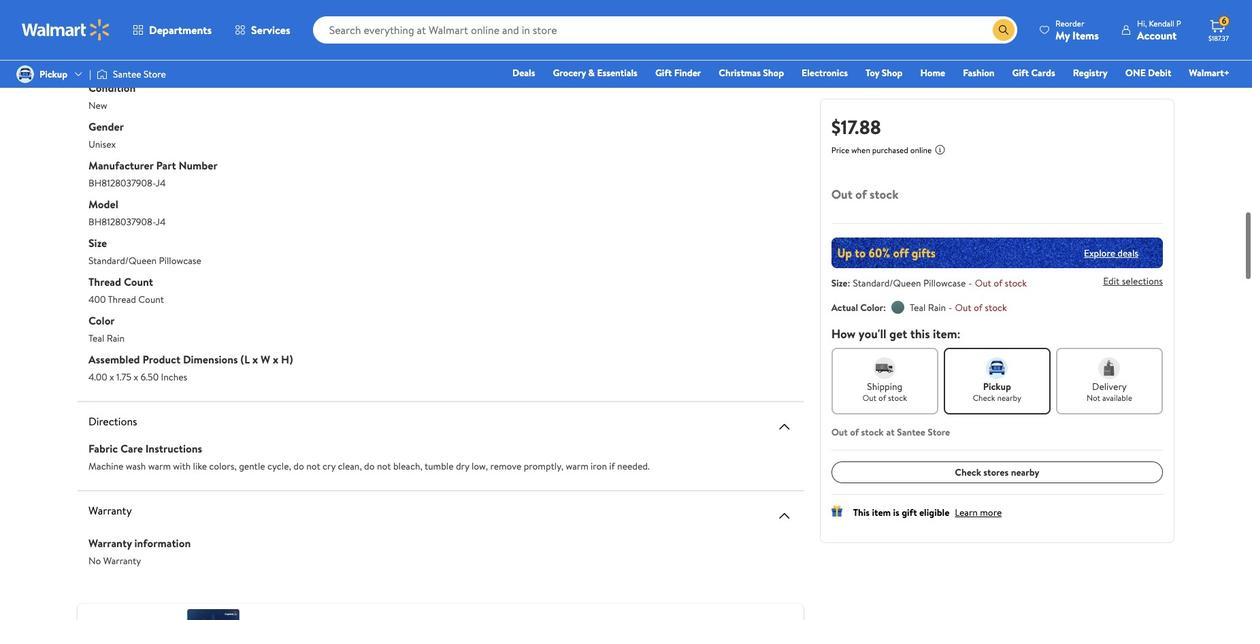 Task type: locate. For each thing, give the bounding box(es) containing it.
0 vertical spatial nearby
[[998, 392, 1022, 404]]

$187.37
[[1209, 33, 1229, 43]]

1 horizontal spatial gift
[[1013, 66, 1029, 80]]

do right cycle,
[[294, 454, 304, 468]]

of
[[856, 186, 867, 203], [994, 276, 1003, 290], [974, 301, 983, 314], [879, 392, 886, 404], [850, 425, 859, 439]]

eligible
[[920, 506, 950, 519]]

warranty right no
[[103, 549, 141, 563]]

1 vertical spatial pillowcase
[[924, 276, 966, 290]]

do right clean,
[[364, 454, 375, 468]]

kendall
[[1149, 17, 1175, 29]]

stock inside the shipping out of stock
[[888, 392, 907, 404]]

gift left cards at the right of the page
[[1013, 66, 1029, 80]]

intent image for delivery image
[[1099, 357, 1121, 379]]

1 vertical spatial nearby
[[1011, 466, 1040, 479]]

0 vertical spatial rain
[[928, 301, 946, 314]]

nearby right stores at bottom right
[[1011, 466, 1040, 479]]

explore
[[1084, 246, 1116, 260]]

0 horizontal spatial :
[[848, 276, 851, 290]]

size down "model"
[[88, 230, 107, 245]]

0 vertical spatial santee
[[113, 67, 141, 81]]

stock
[[870, 186, 899, 203], [1005, 276, 1027, 290], [985, 301, 1007, 314], [888, 392, 907, 404], [861, 425, 884, 439]]

1 horizontal spatial &
[[588, 66, 595, 80]]

1 horizontal spatial -
[[969, 276, 973, 290]]

rain down size : standard/queen pillowcase - out of stock
[[928, 301, 946, 314]]

thread
[[88, 269, 121, 284], [108, 288, 136, 301]]

1 not from the left
[[306, 454, 320, 468]]

& right grocery
[[588, 66, 595, 80]]

pickup for pickup check nearby
[[983, 380, 1011, 393]]

shop right christmas
[[763, 66, 784, 80]]

shop inside christmas shop link
[[763, 66, 784, 80]]

1 vertical spatial teal
[[88, 326, 104, 340]]

hi,
[[1137, 17, 1147, 29]]

gift left finder
[[655, 66, 672, 80]]

0 vertical spatial size
[[88, 230, 107, 245]]

store right condition
[[144, 67, 166, 81]]

not left 'bleach,'
[[377, 454, 391, 468]]

store
[[144, 67, 166, 81], [928, 425, 950, 439]]

1 shop from the left
[[763, 66, 784, 80]]

thread up 400 on the top of page
[[88, 269, 121, 284]]

item:
[[933, 325, 961, 342]]

store right the at
[[928, 425, 950, 439]]

thread right 400 on the top of page
[[108, 288, 136, 301]]

fabric care instructions machine wash warm with like colors, gentle cycle, do not cry clean, do not bleach, tumble dry low, remove promptly, warm iron if needed.
[[88, 436, 650, 468]]

shop right toy
[[882, 66, 903, 80]]

x right (l
[[252, 347, 258, 362]]

rain inside brand better homes & gardens condition new gender unisex manufacturer part number bh8128037908-j4 model bh8128037908-j4 size standard/queen pillowcase thread count 400 thread count color teal rain assembled product dimensions (l x w x h) 4.00 x 1.75 x 6.50 inches
[[107, 326, 125, 340]]

inches
[[161, 365, 187, 379]]

0 horizontal spatial size
[[88, 230, 107, 245]]

0 horizontal spatial &
[[149, 55, 155, 68]]

1 horizontal spatial not
[[377, 454, 391, 468]]

0 horizontal spatial standard/queen
[[88, 249, 157, 262]]

online
[[911, 144, 932, 156]]

count
[[124, 269, 153, 284], [138, 288, 164, 301]]

delivery
[[1093, 380, 1127, 393]]

santee right the at
[[897, 425, 926, 439]]

unisex
[[88, 132, 116, 146]]

warm left iron
[[566, 454, 589, 468]]

- up - out of stock
[[969, 276, 973, 290]]

1.75
[[116, 365, 131, 379]]

when
[[852, 144, 870, 156]]

nearby inside button
[[1011, 466, 1040, 479]]

1 gift from the left
[[655, 66, 672, 80]]

color down 400 on the top of page
[[88, 308, 115, 323]]

warm
[[148, 454, 171, 468], [566, 454, 589, 468]]

model
[[88, 192, 118, 207]]

$17.88
[[832, 114, 881, 140]]

0 vertical spatial standard/queen
[[88, 249, 157, 262]]

2 vertical spatial warranty
[[103, 549, 141, 563]]

1 horizontal spatial store
[[928, 425, 950, 439]]

nearby down intent image for pickup at bottom right
[[998, 392, 1022, 404]]

0 vertical spatial pillowcase
[[159, 249, 201, 262]]

2 gift from the left
[[1013, 66, 1029, 80]]

1 horizontal spatial teal
[[910, 301, 926, 314]]

1 vertical spatial bh8128037908-
[[88, 210, 156, 224]]

shipping
[[867, 380, 903, 393]]

actual color :
[[832, 301, 886, 314]]

up to sixty percent off deals. shop now. image
[[832, 238, 1163, 268]]

warm left with
[[148, 454, 171, 468]]

shop inside toy shop 'link'
[[882, 66, 903, 80]]

1 horizontal spatial color
[[861, 301, 884, 314]]

0 horizontal spatial shop
[[763, 66, 784, 80]]

gentle
[[239, 454, 265, 468]]

0 horizontal spatial color
[[88, 308, 115, 323]]

0 vertical spatial bh8128037908-
[[88, 171, 156, 185]]

 image
[[97, 67, 108, 81]]

1 j4 from the top
[[156, 171, 166, 185]]

nearby for check stores nearby
[[1011, 466, 1040, 479]]

pickup down intent image for pickup at bottom right
[[983, 380, 1011, 393]]

warranty information no warranty
[[88, 531, 191, 563]]

0 horizontal spatial -
[[949, 301, 953, 314]]

1 horizontal spatial pickup
[[983, 380, 1011, 393]]

of down up to sixty percent off deals. shop now. image
[[994, 276, 1003, 290]]

0 horizontal spatial gift
[[655, 66, 672, 80]]

services
[[251, 22, 290, 37]]

1 vertical spatial check
[[955, 466, 981, 479]]

of down intent image for shipping
[[879, 392, 886, 404]]

out inside the shipping out of stock
[[863, 392, 877, 404]]

pickup
[[39, 67, 68, 81], [983, 380, 1011, 393]]

0 horizontal spatial warm
[[148, 454, 171, 468]]

0.58
[[88, 16, 106, 30]]

pickup left |
[[39, 67, 68, 81]]

nearby
[[998, 392, 1022, 404], [1011, 466, 1040, 479]]

0 vertical spatial -
[[969, 276, 973, 290]]

standard/queen up actual color :
[[853, 276, 921, 290]]

2 not from the left
[[377, 454, 391, 468]]

edit selections button
[[1104, 274, 1163, 288]]

1 horizontal spatial :
[[884, 301, 886, 314]]

0 vertical spatial pickup
[[39, 67, 68, 81]]

teal up this
[[910, 301, 926, 314]]

0 horizontal spatial rain
[[107, 326, 125, 340]]

color up you'll at right
[[861, 301, 884, 314]]

teal up assembled
[[88, 326, 104, 340]]

items
[[1073, 28, 1099, 43]]

1 vertical spatial :
[[884, 301, 886, 314]]

not left cry
[[306, 454, 320, 468]]

one
[[1126, 66, 1146, 80]]

(l
[[241, 347, 250, 362]]

0 horizontal spatial not
[[306, 454, 320, 468]]

: up how you'll get this item:
[[884, 301, 886, 314]]

2 warm from the left
[[566, 454, 589, 468]]

- out of stock
[[949, 301, 1007, 314]]

1 vertical spatial store
[[928, 425, 950, 439]]

2 j4 from the top
[[156, 210, 166, 224]]

teal rain
[[910, 301, 946, 314]]

0 horizontal spatial santee
[[113, 67, 141, 81]]

how you'll get this item:
[[832, 325, 961, 342]]

x right 1.75
[[134, 365, 138, 379]]

1 vertical spatial rain
[[107, 326, 125, 340]]

explore deals
[[1084, 246, 1139, 260]]

selections
[[1122, 274, 1163, 288]]

p
[[1177, 17, 1182, 29]]

0 vertical spatial j4
[[156, 171, 166, 185]]

h)
[[281, 347, 293, 362]]

condition
[[88, 75, 136, 90]]

2 shop from the left
[[882, 66, 903, 80]]

check down intent image for pickup at bottom right
[[973, 392, 996, 404]]

0 horizontal spatial do
[[294, 454, 304, 468]]

instructions
[[145, 436, 202, 451]]

do
[[294, 454, 304, 468], [364, 454, 375, 468]]

1 horizontal spatial santee
[[897, 425, 926, 439]]

walmart+
[[1189, 66, 1230, 80]]

-
[[969, 276, 973, 290], [949, 301, 953, 314]]

registry link
[[1067, 65, 1114, 80]]

debit
[[1148, 66, 1172, 80]]

is
[[893, 506, 900, 519]]

available
[[1103, 392, 1133, 404]]

0 vertical spatial check
[[973, 392, 996, 404]]

you'll
[[859, 325, 887, 342]]

capitalone image
[[186, 604, 241, 620]]

standard/queen up 400 on the top of page
[[88, 249, 157, 262]]

santee
[[113, 67, 141, 81], [897, 425, 926, 439]]

1 vertical spatial -
[[949, 301, 953, 314]]

christmas shop link
[[713, 65, 790, 80]]

1 vertical spatial pickup
[[983, 380, 1011, 393]]

nearby inside pickup check nearby
[[998, 392, 1022, 404]]

1 horizontal spatial standard/queen
[[853, 276, 921, 290]]

warranty down machine
[[88, 498, 132, 513]]

bh8128037908- down manufacturer
[[88, 171, 156, 185]]

x left 1.75
[[110, 365, 114, 379]]

1 horizontal spatial size
[[832, 276, 848, 290]]

shop for toy shop
[[882, 66, 903, 80]]

nearby for pickup check nearby
[[998, 392, 1022, 404]]

of down when
[[856, 186, 867, 203]]

out down intent image for shipping
[[863, 392, 877, 404]]

0 horizontal spatial pickup
[[39, 67, 68, 81]]

0 horizontal spatial store
[[144, 67, 166, 81]]

intent image for shipping image
[[874, 357, 896, 379]]

bh8128037908- down "model"
[[88, 210, 156, 224]]

1 vertical spatial warranty
[[88, 531, 132, 546]]

0 vertical spatial store
[[144, 67, 166, 81]]

0 horizontal spatial pillowcase
[[159, 249, 201, 262]]

santee right |
[[113, 67, 141, 81]]

1 horizontal spatial rain
[[928, 301, 946, 314]]

gardens
[[157, 55, 192, 68]]

warranty up no
[[88, 531, 132, 546]]

my
[[1056, 28, 1070, 43]]

deals link
[[506, 65, 541, 80]]

j4
[[156, 171, 166, 185], [156, 210, 166, 224]]

0 vertical spatial warranty
[[88, 498, 132, 513]]

bh8128037908-
[[88, 171, 156, 185], [88, 210, 156, 224]]

1 warm from the left
[[148, 454, 171, 468]]

part
[[156, 153, 176, 168]]

& right the homes
[[149, 55, 155, 68]]

reorder my items
[[1056, 17, 1099, 43]]

rain up assembled
[[107, 326, 125, 340]]

1 horizontal spatial warm
[[566, 454, 589, 468]]

1 vertical spatial size
[[832, 276, 848, 290]]

1 vertical spatial j4
[[156, 210, 166, 224]]

 image
[[16, 65, 34, 83]]

pickup inside pickup check nearby
[[983, 380, 1011, 393]]

delivery not available
[[1087, 380, 1133, 404]]

1 vertical spatial santee
[[897, 425, 926, 439]]

1 horizontal spatial do
[[364, 454, 375, 468]]

color
[[861, 301, 884, 314], [88, 308, 115, 323]]

- right teal rain
[[949, 301, 953, 314]]

size up actual
[[832, 276, 848, 290]]

0 horizontal spatial teal
[[88, 326, 104, 340]]

gift finder
[[655, 66, 701, 80]]

check left stores at bottom right
[[955, 466, 981, 479]]

: up actual
[[848, 276, 851, 290]]

2 bh8128037908- from the top
[[88, 210, 156, 224]]

1 horizontal spatial shop
[[882, 66, 903, 80]]

wash
[[126, 454, 146, 468]]

gifting made easy image
[[832, 506, 842, 517]]



Task type: vqa. For each thing, say whether or not it's contained in the screenshot.
top "shipped"
no



Task type: describe. For each thing, give the bounding box(es) containing it.
color inside brand better homes & gardens condition new gender unisex manufacturer part number bh8128037908-j4 model bh8128037908-j4 size standard/queen pillowcase thread count 400 thread count color teal rain assembled product dimensions (l x w x h) 4.00 x 1.75 x 6.50 inches
[[88, 308, 115, 323]]

directions
[[88, 409, 137, 424]]

1 bh8128037908- from the top
[[88, 171, 156, 185]]

1 vertical spatial thread
[[108, 288, 136, 301]]

christmas
[[719, 66, 761, 80]]

out down price
[[832, 186, 853, 203]]

toy
[[866, 66, 880, 80]]

reorder
[[1056, 17, 1085, 29]]

check stores nearby button
[[832, 462, 1163, 483]]

this
[[911, 325, 930, 342]]

price
[[832, 144, 850, 156]]

grocery & essentials
[[553, 66, 638, 80]]

services button
[[223, 14, 302, 46]]

toy shop
[[866, 66, 903, 80]]

deals
[[1118, 246, 1139, 260]]

care
[[120, 436, 143, 451]]

directions image
[[776, 414, 793, 430]]

gift finder link
[[649, 65, 707, 80]]

of inside the shipping out of stock
[[879, 392, 886, 404]]

number
[[179, 153, 218, 168]]

information
[[134, 531, 191, 546]]

gift cards link
[[1006, 65, 1062, 80]]

& inside brand better homes & gardens condition new gender unisex manufacturer part number bh8128037908-j4 model bh8128037908-j4 size standard/queen pillowcase thread count 400 thread count color teal rain assembled product dimensions (l x w x h) 4.00 x 1.75 x 6.50 inches
[[149, 55, 155, 68]]

not
[[1087, 392, 1101, 404]]

pillowcase inside brand better homes & gardens condition new gender unisex manufacturer part number bh8128037908-j4 model bh8128037908-j4 size standard/queen pillowcase thread count 400 thread count color teal rain assembled product dimensions (l x w x h) 4.00 x 1.75 x 6.50 inches
[[159, 249, 201, 262]]

grocery & essentials link
[[547, 65, 644, 80]]

hi, kendall p account
[[1137, 17, 1182, 43]]

Search search field
[[313, 16, 1018, 44]]

1 horizontal spatial pillowcase
[[924, 276, 966, 290]]

new
[[88, 94, 107, 107]]

learn
[[955, 506, 978, 519]]

x right w at left bottom
[[273, 347, 278, 362]]

edit selections
[[1104, 274, 1163, 288]]

grocery
[[553, 66, 586, 80]]

at
[[887, 425, 895, 439]]

0.58 lb
[[88, 16, 116, 30]]

brand better homes & gardens condition new gender unisex manufacturer part number bh8128037908-j4 model bh8128037908-j4 size standard/queen pillowcase thread count 400 thread count color teal rain assembled product dimensions (l x w x h) 4.00 x 1.75 x 6.50 inches
[[88, 36, 293, 379]]

this
[[853, 506, 870, 519]]

needed.
[[617, 454, 650, 468]]

0 vertical spatial thread
[[88, 269, 121, 284]]

fabric
[[88, 436, 118, 451]]

remove
[[490, 454, 522, 468]]

edit
[[1104, 274, 1120, 288]]

out of stock at santee store
[[832, 425, 950, 439]]

size inside brand better homes & gardens condition new gender unisex manufacturer part number bh8128037908-j4 model bh8128037908-j4 size standard/queen pillowcase thread count 400 thread count color teal rain assembled product dimensions (l x w x h) 4.00 x 1.75 x 6.50 inches
[[88, 230, 107, 245]]

get
[[890, 325, 908, 342]]

0 vertical spatial :
[[848, 276, 851, 290]]

santee store
[[113, 67, 166, 81]]

explore deals link
[[1079, 241, 1144, 265]]

1 do from the left
[[294, 454, 304, 468]]

out left the at
[[832, 425, 848, 439]]

stores
[[984, 466, 1009, 479]]

if
[[609, 454, 615, 468]]

toy shop link
[[860, 65, 909, 80]]

standard/queen inside brand better homes & gardens condition new gender unisex manufacturer part number bh8128037908-j4 model bh8128037908-j4 size standard/queen pillowcase thread count 400 thread count color teal rain assembled product dimensions (l x w x h) 4.00 x 1.75 x 6.50 inches
[[88, 249, 157, 262]]

departments button
[[121, 14, 223, 46]]

account
[[1137, 28, 1177, 43]]

0 vertical spatial count
[[124, 269, 153, 284]]

of left the at
[[850, 425, 859, 439]]

iron
[[591, 454, 607, 468]]

walmart image
[[22, 19, 110, 41]]

promptly,
[[524, 454, 564, 468]]

gender
[[88, 114, 124, 129]]

out up - out of stock
[[975, 276, 992, 290]]

low,
[[472, 454, 488, 468]]

warranty image
[[776, 503, 793, 519]]

gift for gift cards
[[1013, 66, 1029, 80]]

w
[[261, 347, 270, 362]]

manufacturer
[[88, 153, 154, 168]]

fashion link
[[957, 65, 1001, 80]]

christmas shop
[[719, 66, 784, 80]]

6.50
[[141, 365, 159, 379]]

6 $187.37
[[1209, 15, 1229, 43]]

4.00
[[88, 365, 107, 379]]

one debit link
[[1120, 65, 1178, 80]]

product
[[143, 347, 180, 362]]

this item is gift eligible learn more
[[853, 506, 1002, 519]]

check inside pickup check nearby
[[973, 392, 996, 404]]

gift for gift finder
[[655, 66, 672, 80]]

colors,
[[209, 454, 237, 468]]

machine
[[88, 454, 123, 468]]

no
[[88, 549, 101, 563]]

bleach,
[[393, 454, 423, 468]]

teal inside brand better homes & gardens condition new gender unisex manufacturer part number bh8128037908-j4 model bh8128037908-j4 size standard/queen pillowcase thread count 400 thread count color teal rain assembled product dimensions (l x w x h) 4.00 x 1.75 x 6.50 inches
[[88, 326, 104, 340]]

warranty for warranty information no warranty
[[88, 531, 132, 546]]

1 vertical spatial count
[[138, 288, 164, 301]]

departments
[[149, 22, 212, 37]]

fashion
[[963, 66, 995, 80]]

out up the item:
[[955, 301, 972, 314]]

shipping out of stock
[[863, 380, 907, 404]]

pickup for pickup
[[39, 67, 68, 81]]

assembled
[[88, 347, 140, 362]]

cards
[[1032, 66, 1056, 80]]

2 do from the left
[[364, 454, 375, 468]]

finder
[[674, 66, 701, 80]]

lb
[[109, 16, 116, 30]]

legal information image
[[935, 144, 946, 155]]

cry
[[323, 454, 336, 468]]

more
[[980, 506, 1002, 519]]

0 vertical spatial teal
[[910, 301, 926, 314]]

dry
[[456, 454, 469, 468]]

price when purchased online
[[832, 144, 932, 156]]

search icon image
[[999, 25, 1009, 35]]

size : standard/queen pillowcase - out of stock
[[832, 276, 1027, 290]]

intent image for pickup image
[[987, 357, 1008, 379]]

|
[[89, 67, 91, 81]]

check inside button
[[955, 466, 981, 479]]

gift
[[902, 506, 917, 519]]

deals
[[513, 66, 535, 80]]

clean,
[[338, 454, 362, 468]]

learn more button
[[955, 506, 1002, 519]]

walmart+ link
[[1183, 65, 1236, 80]]

shop for christmas shop
[[763, 66, 784, 80]]

1 vertical spatial standard/queen
[[853, 276, 921, 290]]

better
[[88, 55, 115, 68]]

how
[[832, 325, 856, 342]]

cycle,
[[267, 454, 291, 468]]

warranty for warranty
[[88, 498, 132, 513]]

one debit
[[1126, 66, 1172, 80]]

electronics
[[802, 66, 848, 80]]

electronics link
[[796, 65, 854, 80]]

homes
[[117, 55, 146, 68]]

item
[[872, 506, 891, 519]]

essentials
[[597, 66, 638, 80]]

Walmart Site-Wide search field
[[313, 16, 1018, 44]]

of right teal rain
[[974, 301, 983, 314]]



